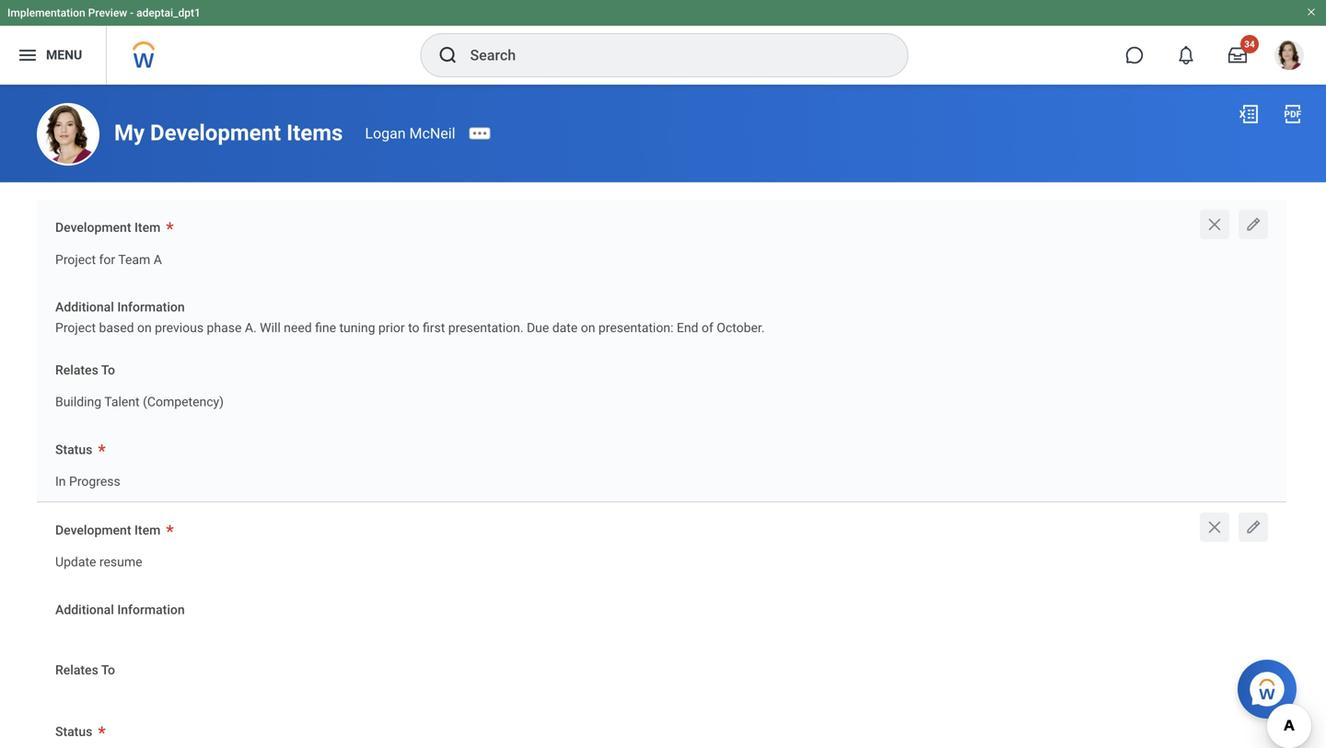 Task type: locate. For each thing, give the bounding box(es) containing it.
relates up building
[[55, 363, 98, 378]]

development item element containing update resume
[[55, 543, 142, 577]]

to
[[101, 363, 115, 378], [101, 663, 115, 678]]

0 vertical spatial status
[[55, 442, 92, 458]]

1 information from the top
[[117, 300, 185, 315]]

2 development item element from the top
[[55, 543, 142, 577]]

0 vertical spatial project
[[55, 252, 96, 267]]

logan
[[365, 125, 406, 142]]

1 development item element from the top
[[55, 240, 162, 274]]

1 vertical spatial development
[[55, 220, 131, 235]]

justify image
[[17, 44, 39, 66]]

1 vertical spatial relates
[[55, 663, 98, 678]]

progress
[[69, 474, 120, 490]]

development up update resume text field
[[55, 523, 131, 538]]

2 information from the top
[[117, 603, 185, 618]]

my
[[114, 119, 145, 146]]

1 vertical spatial edit image
[[1244, 518, 1263, 537]]

project left based
[[55, 321, 96, 336]]

status
[[55, 442, 92, 458], [55, 725, 92, 740]]

1 vertical spatial relates to
[[55, 663, 115, 678]]

item up resume
[[134, 523, 160, 538]]

development item for for
[[55, 220, 160, 235]]

project for team a
[[55, 252, 162, 267]]

1 vertical spatial status
[[55, 725, 92, 740]]

relates to down additional information
[[55, 663, 115, 678]]

phase
[[207, 321, 242, 336]]

additional inside additional information project based on previous phase a. will need fine tuning prior to first presentation. due date on presentation: end of october.
[[55, 300, 114, 315]]

project left for
[[55, 252, 96, 267]]

2 edit image from the top
[[1244, 518, 1263, 537]]

development item for resume
[[55, 523, 160, 538]]

0 vertical spatial x image
[[1206, 215, 1224, 234]]

edit image for project for team a
[[1244, 215, 1263, 234]]

0 horizontal spatial on
[[137, 321, 152, 336]]

2 development item from the top
[[55, 523, 160, 538]]

relates to up building
[[55, 363, 115, 378]]

inbox large image
[[1229, 46, 1247, 64]]

1 vertical spatial to
[[101, 663, 115, 678]]

for
[[99, 252, 115, 267]]

1 relates to from the top
[[55, 363, 115, 378]]

34
[[1244, 39, 1255, 50]]

project inside text box
[[55, 252, 96, 267]]

1 vertical spatial information
[[117, 603, 185, 618]]

2 relates from the top
[[55, 663, 98, 678]]

talent
[[104, 395, 140, 410]]

end
[[677, 321, 698, 336]]

profile logan mcneil image
[[1275, 41, 1304, 74]]

development item up update resume text field
[[55, 523, 160, 538]]

relates down additional information
[[55, 663, 98, 678]]

project
[[55, 252, 96, 267], [55, 321, 96, 336]]

2 x image from the top
[[1206, 518, 1224, 537]]

2 project from the top
[[55, 321, 96, 336]]

1 additional from the top
[[55, 300, 114, 315]]

0 vertical spatial additional
[[55, 300, 114, 315]]

edit image for update resume
[[1244, 518, 1263, 537]]

0 vertical spatial information
[[117, 300, 185, 315]]

1 edit image from the top
[[1244, 215, 1263, 234]]

relates to element
[[55, 383, 224, 417]]

additional for additional information
[[55, 603, 114, 618]]

1 project from the top
[[55, 252, 96, 267]]

x image
[[1206, 215, 1224, 234], [1206, 518, 1224, 537]]

based
[[99, 321, 134, 336]]

fine
[[315, 321, 336, 336]]

to down additional information
[[101, 663, 115, 678]]

development up project for team a text box
[[55, 220, 131, 235]]

1 to from the top
[[101, 363, 115, 378]]

on
[[137, 321, 152, 336], [581, 321, 595, 336]]

34 button
[[1217, 35, 1259, 76]]

adeptai_dpt1
[[136, 6, 201, 19]]

1 vertical spatial x image
[[1206, 518, 1224, 537]]

logan mcneil link
[[365, 125, 455, 142]]

2 vertical spatial development
[[55, 523, 131, 538]]

information up previous
[[117, 300, 185, 315]]

relates to
[[55, 363, 115, 378], [55, 663, 115, 678]]

0 vertical spatial relates to
[[55, 363, 115, 378]]

item up a
[[134, 220, 160, 235]]

1 vertical spatial development item
[[55, 523, 160, 538]]

1 x image from the top
[[1206, 215, 1224, 234]]

on right based
[[137, 321, 152, 336]]

development item up project for team a text box
[[55, 220, 160, 235]]

in
[[55, 474, 66, 490]]

2 relates to from the top
[[55, 663, 115, 678]]

0 vertical spatial development item element
[[55, 240, 162, 274]]

menu banner
[[0, 0, 1326, 85]]

1 relates from the top
[[55, 363, 98, 378]]

development item element containing project for team a
[[55, 240, 162, 274]]

additional down update
[[55, 603, 114, 618]]

1 item from the top
[[134, 220, 160, 235]]

close environment banner image
[[1306, 6, 1317, 17]]

2 to from the top
[[101, 663, 115, 678]]

information down resume
[[117, 603, 185, 618]]

information for additional information
[[117, 603, 185, 618]]

1 vertical spatial development item element
[[55, 543, 142, 577]]

my development items
[[114, 119, 343, 146]]

0 vertical spatial to
[[101, 363, 115, 378]]

information inside additional information project based on previous phase a. will need fine tuning prior to first presentation. due date on presentation: end of october.
[[117, 300, 185, 315]]

need
[[284, 321, 312, 336]]

item
[[134, 220, 160, 235], [134, 523, 160, 538]]

additional
[[55, 300, 114, 315], [55, 603, 114, 618]]

on right 'date'
[[581, 321, 595, 336]]

0 vertical spatial relates
[[55, 363, 98, 378]]

update
[[55, 555, 96, 570]]

presentation.
[[448, 321, 524, 336]]

information
[[117, 300, 185, 315], [117, 603, 185, 618]]

item for update resume
[[134, 523, 160, 538]]

resume
[[99, 555, 142, 570]]

1 vertical spatial project
[[55, 321, 96, 336]]

to up 'talent'
[[101, 363, 115, 378]]

october.
[[717, 321, 765, 336]]

2 additional from the top
[[55, 603, 114, 618]]

view printable version (pdf) image
[[1282, 103, 1304, 125]]

search image
[[437, 44, 459, 66]]

development right my
[[150, 119, 281, 146]]

development item
[[55, 220, 160, 235], [55, 523, 160, 538]]

In Progress text field
[[55, 463, 120, 495]]

development
[[150, 119, 281, 146], [55, 220, 131, 235], [55, 523, 131, 538]]

of
[[702, 321, 714, 336]]

1 horizontal spatial on
[[581, 321, 595, 336]]

2 status from the top
[[55, 725, 92, 740]]

relates
[[55, 363, 98, 378], [55, 663, 98, 678]]

1 vertical spatial item
[[134, 523, 160, 538]]

1 status from the top
[[55, 442, 92, 458]]

edit image
[[1244, 215, 1263, 234], [1244, 518, 1263, 537]]

2 item from the top
[[134, 523, 160, 538]]

employee's photo (logan mcneil) image
[[37, 103, 99, 166]]

1 development item from the top
[[55, 220, 160, 235]]

development item element
[[55, 240, 162, 274], [55, 543, 142, 577]]

additional up based
[[55, 300, 114, 315]]

1 vertical spatial additional
[[55, 603, 114, 618]]

0 vertical spatial edit image
[[1244, 215, 1263, 234]]

0 vertical spatial development item
[[55, 220, 160, 235]]

0 vertical spatial item
[[134, 220, 160, 235]]



Task type: describe. For each thing, give the bounding box(es) containing it.
Building Talent (Competency) text field
[[55, 384, 224, 416]]

a
[[154, 252, 162, 267]]

0 vertical spatial development
[[150, 119, 281, 146]]

Search Workday  search field
[[470, 35, 870, 76]]

(competency)
[[143, 395, 224, 410]]

additional for additional information project based on previous phase a. will need fine tuning prior to first presentation. due date on presentation: end of october.
[[55, 300, 114, 315]]

tuning
[[339, 321, 375, 336]]

to
[[408, 321, 420, 336]]

date
[[552, 321, 578, 336]]

previous
[[155, 321, 204, 336]]

item for project for team a
[[134, 220, 160, 235]]

implementation
[[7, 6, 85, 19]]

status element
[[55, 463, 120, 496]]

presentation:
[[599, 321, 674, 336]]

my development items main content
[[0, 85, 1326, 749]]

a.
[[245, 321, 257, 336]]

development item element for edit icon for project for team a
[[55, 240, 162, 274]]

preview
[[88, 6, 127, 19]]

first
[[423, 321, 445, 336]]

x image for update resume
[[1206, 518, 1224, 537]]

items
[[287, 119, 343, 146]]

development item element for edit icon for update resume
[[55, 543, 142, 577]]

in progress
[[55, 474, 120, 490]]

menu button
[[0, 26, 106, 85]]

Project for Team A text field
[[55, 241, 162, 273]]

development for update resume
[[55, 523, 131, 538]]

2 on from the left
[[581, 321, 595, 336]]

1 on from the left
[[137, 321, 152, 336]]

implementation preview -   adeptai_dpt1
[[7, 6, 201, 19]]

menu
[[46, 48, 82, 63]]

team
[[118, 252, 150, 267]]

additional information project based on previous phase a. will need fine tuning prior to first presentation. due date on presentation: end of october.
[[55, 300, 765, 336]]

Update resume text field
[[55, 544, 142, 576]]

due
[[527, 321, 549, 336]]

export to excel image
[[1238, 103, 1260, 125]]

prior
[[378, 321, 405, 336]]

development for project for team a
[[55, 220, 131, 235]]

logan mcneil
[[365, 125, 455, 142]]

project inside additional information project based on previous phase a. will need fine tuning prior to first presentation. due date on presentation: end of october.
[[55, 321, 96, 336]]

x image for project for team a
[[1206, 215, 1224, 234]]

mcneil
[[409, 125, 455, 142]]

building
[[55, 395, 101, 410]]

update resume
[[55, 555, 142, 570]]

information for additional information project based on previous phase a. will need fine tuning prior to first presentation. due date on presentation: end of october.
[[117, 300, 185, 315]]

will
[[260, 321, 281, 336]]

building talent (competency)
[[55, 395, 224, 410]]

-
[[130, 6, 134, 19]]

additional information
[[55, 603, 185, 618]]

notifications large image
[[1177, 46, 1195, 64]]



Task type: vqa. For each thing, say whether or not it's contained in the screenshot.
resume
yes



